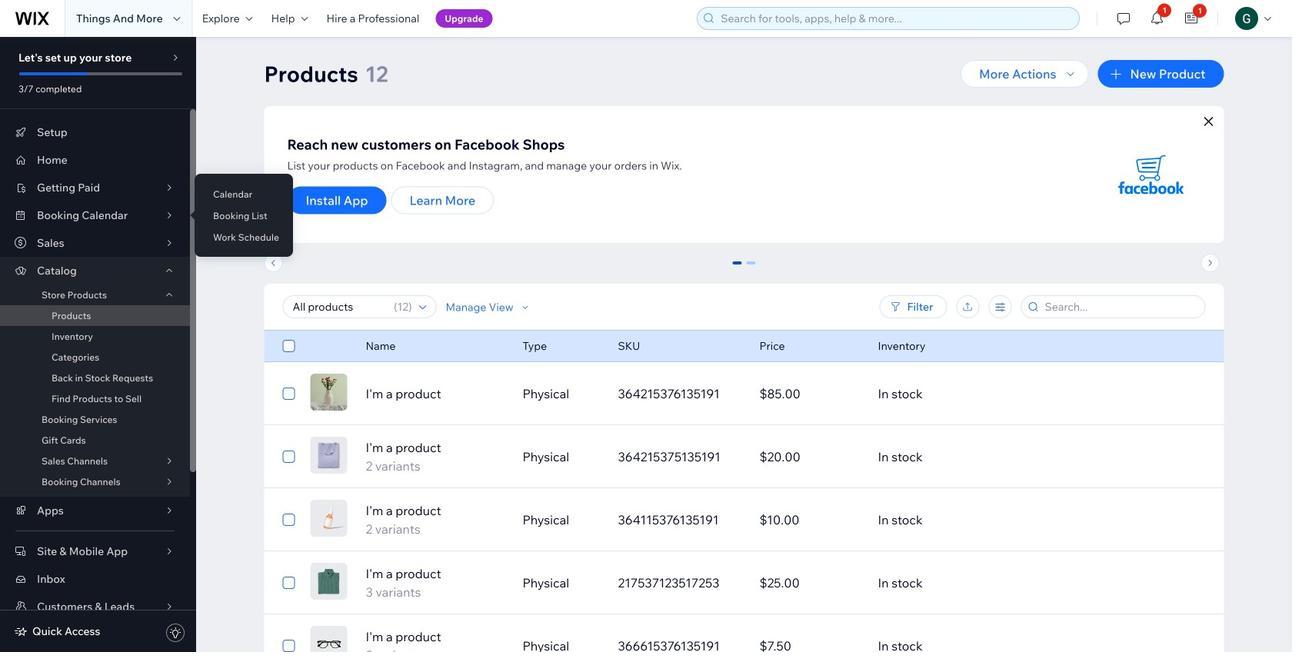 Task type: describe. For each thing, give the bounding box(es) containing it.
sidebar element
[[0, 37, 196, 653]]

reach new customers on facebook shops image
[[1102, 125, 1202, 225]]



Task type: locate. For each thing, give the bounding box(es) containing it.
Unsaved view field
[[288, 296, 389, 318]]

None checkbox
[[283, 337, 295, 356], [283, 448, 295, 466], [283, 511, 295, 529], [283, 637, 295, 653], [283, 337, 295, 356], [283, 448, 295, 466], [283, 511, 295, 529], [283, 637, 295, 653]]

Search for tools, apps, help & more... field
[[717, 8, 1075, 29]]

Search... field
[[1041, 296, 1201, 318]]

None checkbox
[[283, 385, 295, 403], [283, 574, 295, 593], [283, 385, 295, 403], [283, 574, 295, 593]]



Task type: vqa. For each thing, say whether or not it's contained in the screenshot.
Sidebar Element
yes



